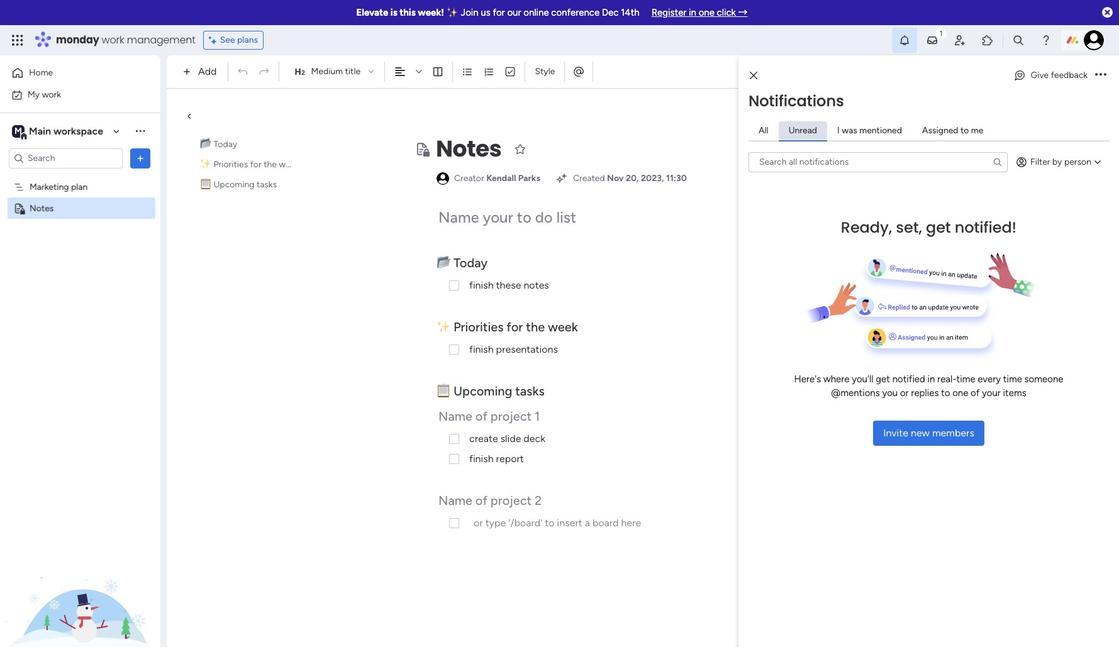 Task type: locate. For each thing, give the bounding box(es) containing it.
1 vertical spatial get
[[876, 373, 890, 385]]

workspace
[[53, 125, 103, 137]]

the
[[264, 159, 277, 170], [526, 320, 545, 335]]

0 vertical spatial ✨
[[446, 7, 458, 18]]

work for monday
[[102, 33, 124, 47]]

medium title
[[311, 66, 361, 77]]

finish
[[469, 279, 494, 291], [469, 343, 494, 355], [469, 453, 494, 465]]

notes right private board icon
[[30, 203, 54, 214]]

week
[[279, 159, 300, 170], [548, 320, 578, 335]]

slide
[[500, 433, 521, 445]]

time up the of
[[956, 373, 975, 385]]

finish for finish these notes
[[469, 279, 494, 291]]

0 horizontal spatial today
[[214, 139, 237, 150]]

apps image
[[981, 34, 994, 47]]

search everything image
[[1012, 34, 1025, 47]]

main
[[29, 125, 51, 137]]

@mentions
[[831, 387, 880, 399]]

0 vertical spatial one
[[699, 7, 715, 18]]

0 horizontal spatial 📋
[[200, 179, 211, 190]]

1 vertical spatial 📂
[[437, 255, 450, 270]]

give feedback
[[1031, 70, 1088, 81]]

register in one click → link
[[651, 7, 748, 18]]

0 vertical spatial week
[[279, 159, 300, 170]]

0 vertical spatial get
[[926, 217, 951, 237]]

2 vertical spatial for
[[507, 320, 523, 335]]

invite members image
[[954, 34, 966, 47]]

add to favorites image
[[514, 142, 527, 155]]

search image
[[993, 157, 1003, 167]]

every
[[978, 373, 1001, 385]]

0 vertical spatial ✨ priorities for the week
[[200, 159, 300, 170]]

plan
[[71, 181, 88, 192]]

ready,
[[841, 217, 892, 237]]

1 horizontal spatial get
[[926, 217, 951, 237]]

inbox image
[[926, 34, 938, 47]]

work inside button
[[42, 89, 61, 100]]

select product image
[[11, 34, 24, 47]]

📋 upcoming tasks
[[200, 179, 277, 190], [437, 384, 545, 399]]

1 vertical spatial one
[[952, 387, 968, 399]]

someone
[[1024, 373, 1063, 385]]

1 horizontal spatial tasks
[[515, 384, 545, 399]]

0 horizontal spatial 📂 today
[[200, 139, 237, 150]]

in inside here's where you'll get notified in real-time every time someone @mentions you or replies to one of your items
[[927, 373, 935, 385]]

to left me
[[960, 125, 969, 136]]

1 vertical spatial in
[[927, 373, 935, 385]]

notes up creator
[[436, 133, 502, 165]]

0 horizontal spatial time
[[956, 373, 975, 385]]

1 horizontal spatial notes
[[436, 133, 502, 165]]

this
[[400, 7, 416, 18]]

get right set,
[[926, 217, 951, 237]]

1 vertical spatial priorities
[[453, 320, 504, 335]]

1 horizontal spatial the
[[526, 320, 545, 335]]

0 vertical spatial notes
[[436, 133, 502, 165]]

0 vertical spatial upcoming
[[214, 179, 254, 190]]

1 vertical spatial 📂 today
[[437, 255, 491, 270]]

0 horizontal spatial to
[[941, 387, 950, 399]]

1 horizontal spatial 📋 upcoming tasks
[[437, 384, 545, 399]]

deck
[[524, 433, 545, 445]]

0 horizontal spatial priorities
[[214, 159, 248, 170]]

today
[[214, 139, 237, 150], [453, 255, 488, 270]]

for
[[493, 7, 505, 18], [250, 159, 261, 170], [507, 320, 523, 335]]

in
[[689, 7, 696, 18], [927, 373, 935, 385]]

0 vertical spatial in
[[689, 7, 696, 18]]

in right the register
[[689, 7, 696, 18]]

0 horizontal spatial for
[[250, 159, 261, 170]]

0 horizontal spatial 📋 upcoming tasks
[[200, 179, 277, 190]]

1 horizontal spatial priorities
[[453, 320, 504, 335]]

v2 ellipsis image
[[1095, 64, 1106, 80]]

None search field
[[749, 152, 1008, 172]]

invite new members
[[883, 427, 974, 439]]

finish left 'presentations'
[[469, 343, 494, 355]]

in up replies at the bottom
[[927, 373, 935, 385]]

created nov 20, 2023, 11:30
[[573, 173, 687, 184]]

0 vertical spatial work
[[102, 33, 124, 47]]

1 vertical spatial ✨ priorities for the week
[[437, 320, 578, 335]]

3 finish from the top
[[469, 453, 494, 465]]

time
[[956, 373, 975, 385], [1003, 373, 1022, 385]]

tasks
[[257, 179, 277, 190], [515, 384, 545, 399]]

2 vertical spatial finish
[[469, 453, 494, 465]]

one left 'click' on the top right of the page
[[699, 7, 715, 18]]

real-
[[937, 373, 956, 385]]

notes
[[524, 279, 549, 291]]

📋
[[200, 179, 211, 190], [437, 384, 450, 399]]

get inside here's where you'll get notified in real-time every time someone @mentions you or replies to one of your items
[[876, 373, 890, 385]]

finish left these
[[469, 279, 494, 291]]

list box containing marketing plan
[[0, 174, 160, 389]]

1 vertical spatial tasks
[[515, 384, 545, 399]]

✨ priorities for the week
[[200, 159, 300, 170], [437, 320, 578, 335]]

home button
[[8, 63, 135, 83]]

dialog
[[738, 55, 1119, 647]]

style
[[535, 66, 555, 77]]

marketing
[[30, 181, 69, 192]]

my work
[[28, 89, 61, 100]]

1 horizontal spatial upcoming
[[453, 384, 512, 399]]

to
[[960, 125, 969, 136], [941, 387, 950, 399]]

options image
[[134, 152, 147, 164]]

plans
[[237, 35, 258, 45]]

finish for finish report
[[469, 453, 494, 465]]

finish down create
[[469, 453, 494, 465]]

workspace image
[[12, 124, 25, 138]]

creator kendall parks
[[454, 173, 540, 184]]

list box
[[0, 174, 160, 389]]

0 vertical spatial finish
[[469, 279, 494, 291]]

add
[[198, 65, 217, 77]]

us
[[481, 7, 490, 18]]

0 vertical spatial priorities
[[214, 159, 248, 170]]

1 vertical spatial to
[[941, 387, 950, 399]]

add button
[[178, 62, 224, 82]]

1 horizontal spatial today
[[453, 255, 488, 270]]

elevate
[[356, 7, 388, 18]]

1 vertical spatial 📋
[[437, 384, 450, 399]]

0 vertical spatial 📋
[[200, 179, 211, 190]]

20,
[[626, 173, 639, 184]]

1 horizontal spatial for
[[493, 7, 505, 18]]

0 vertical spatial 📂
[[200, 139, 211, 150]]

1 horizontal spatial 📋
[[437, 384, 450, 399]]

1 horizontal spatial 📂 today
[[437, 255, 491, 270]]

items
[[1003, 387, 1026, 399]]

0 vertical spatial 📋 upcoming tasks
[[200, 179, 277, 190]]

dialog containing notifications
[[738, 55, 1119, 647]]

1 vertical spatial finish
[[469, 343, 494, 355]]

0 horizontal spatial in
[[689, 7, 696, 18]]

→
[[738, 7, 748, 18]]

1 horizontal spatial one
[[952, 387, 968, 399]]

set,
[[896, 217, 922, 237]]

1 horizontal spatial 📂
[[437, 255, 450, 270]]

0 vertical spatial today
[[214, 139, 237, 150]]

1 horizontal spatial to
[[960, 125, 969, 136]]

1 horizontal spatial in
[[927, 373, 935, 385]]

2 finish from the top
[[469, 343, 494, 355]]

0 horizontal spatial notes
[[30, 203, 54, 214]]

1 image
[[935, 26, 947, 40]]

assigned to me
[[922, 125, 983, 136]]

work
[[102, 33, 124, 47], [42, 89, 61, 100]]

to down real-
[[941, 387, 950, 399]]

✨
[[446, 7, 458, 18], [200, 159, 211, 170], [437, 320, 450, 335]]

one left the of
[[952, 387, 968, 399]]

notes
[[436, 133, 502, 165], [30, 203, 54, 214]]

0 horizontal spatial work
[[42, 89, 61, 100]]

is
[[390, 7, 397, 18]]

1 horizontal spatial work
[[102, 33, 124, 47]]

get up you
[[876, 373, 890, 385]]

1 horizontal spatial week
[[548, 320, 578, 335]]

notifications image
[[898, 34, 911, 47]]

📂 today
[[200, 139, 237, 150], [437, 255, 491, 270]]

finish report
[[469, 453, 524, 465]]

replies
[[911, 387, 939, 399]]

📂
[[200, 139, 211, 150], [437, 255, 450, 270]]

1 horizontal spatial time
[[1003, 373, 1022, 385]]

1 vertical spatial 📋 upcoming tasks
[[437, 384, 545, 399]]

0 vertical spatial 📂 today
[[200, 139, 237, 150]]

0 vertical spatial the
[[264, 159, 277, 170]]

1 vertical spatial notes
[[30, 203, 54, 214]]

Search all notifications search field
[[749, 152, 1008, 172]]

time up "items"
[[1003, 373, 1022, 385]]

0 horizontal spatial the
[[264, 159, 277, 170]]

option
[[0, 175, 160, 178]]

0 vertical spatial tasks
[[257, 179, 277, 190]]

work right 'my'
[[42, 89, 61, 100]]

0 horizontal spatial get
[[876, 373, 890, 385]]

1 finish from the top
[[469, 279, 494, 291]]

1 vertical spatial the
[[526, 320, 545, 335]]

work right monday
[[102, 33, 124, 47]]

1 vertical spatial work
[[42, 89, 61, 100]]

notified!
[[955, 217, 1017, 237]]

0 horizontal spatial 📂
[[200, 139, 211, 150]]

lottie animation element
[[0, 520, 160, 647]]

0 horizontal spatial one
[[699, 7, 715, 18]]

all
[[759, 125, 768, 136]]

14th
[[621, 7, 640, 18]]

week!
[[418, 7, 444, 18]]



Task type: describe. For each thing, give the bounding box(es) containing it.
our
[[507, 7, 521, 18]]

0 horizontal spatial week
[[279, 159, 300, 170]]

elevate is this week! ✨ join us for our online conference dec 14th
[[356, 7, 640, 18]]

0 horizontal spatial upcoming
[[214, 179, 254, 190]]

filter by person
[[1030, 156, 1091, 167]]

dec
[[602, 7, 619, 18]]

parks
[[518, 173, 540, 184]]

finish for finish presentations
[[469, 343, 494, 355]]

medium
[[311, 66, 343, 77]]

give feedback button
[[1008, 65, 1093, 86]]

Notes field
[[433, 133, 505, 165]]

ready, set, get notified!
[[841, 217, 1017, 237]]

1 time from the left
[[956, 373, 975, 385]]

1 vertical spatial today
[[453, 255, 488, 270]]

report
[[496, 453, 524, 465]]

notifications
[[749, 90, 844, 111]]

1 vertical spatial ✨
[[200, 159, 211, 170]]

person
[[1064, 156, 1091, 167]]

private board image
[[13, 202, 25, 214]]

kendall parks image
[[1084, 30, 1104, 50]]

invite new members button
[[873, 420, 984, 446]]

filter
[[1030, 156, 1050, 167]]

join
[[461, 7, 478, 18]]

give
[[1031, 70, 1049, 81]]

click
[[717, 7, 736, 18]]

monday work management
[[56, 33, 195, 47]]

see plans
[[220, 35, 258, 45]]

new
[[911, 427, 930, 439]]

help image
[[1040, 34, 1052, 47]]

me
[[971, 125, 983, 136]]

marketing plan
[[30, 181, 88, 192]]

main workspace
[[29, 125, 103, 137]]

i was mentioned
[[837, 125, 902, 136]]

here's
[[794, 373, 821, 385]]

share
[[1054, 66, 1077, 76]]

2 horizontal spatial for
[[507, 320, 523, 335]]

my work button
[[8, 85, 135, 105]]

was
[[842, 125, 857, 136]]

1 vertical spatial for
[[250, 159, 261, 170]]

1 vertical spatial upcoming
[[453, 384, 512, 399]]

2023,
[[641, 173, 664, 184]]

where
[[823, 373, 849, 385]]

monday
[[56, 33, 99, 47]]

to inside here's where you'll get notified in real-time every time someone @mentions you or replies to one of your items
[[941, 387, 950, 399]]

notes inside field
[[436, 133, 502, 165]]

bulleted list image
[[462, 66, 473, 77]]

your
[[982, 387, 1001, 399]]

0 horizontal spatial ✨ priorities for the week
[[200, 159, 300, 170]]

2 time from the left
[[1003, 373, 1022, 385]]

you
[[882, 387, 898, 399]]

you'll
[[852, 373, 873, 385]]

unread
[[789, 125, 817, 136]]

home
[[29, 67, 53, 78]]

mentioned
[[859, 125, 902, 136]]

assigned
[[922, 125, 958, 136]]

or
[[900, 387, 909, 399]]

online
[[523, 7, 549, 18]]

filter by person button
[[1010, 152, 1109, 172]]

work for my
[[42, 89, 61, 100]]

members
[[932, 427, 974, 439]]

1 horizontal spatial ✨ priorities for the week
[[437, 320, 578, 335]]

by
[[1052, 156, 1062, 167]]

workspace options image
[[134, 125, 147, 137]]

title
[[345, 66, 361, 77]]

create slide deck
[[469, 433, 545, 445]]

checklist image
[[505, 66, 516, 77]]

register in one click →
[[651, 7, 748, 18]]

created
[[573, 173, 605, 184]]

management
[[127, 33, 195, 47]]

11:30
[[666, 173, 687, 184]]

presentations
[[496, 343, 558, 355]]

share button
[[1031, 61, 1083, 81]]

notified
[[892, 373, 925, 385]]

see plans button
[[203, 31, 264, 50]]

conference
[[551, 7, 600, 18]]

m
[[14, 125, 22, 136]]

Search in workspace field
[[26, 151, 105, 165]]

nov
[[607, 173, 624, 184]]

mention image
[[573, 65, 585, 78]]

see
[[220, 35, 235, 45]]

0 vertical spatial for
[[493, 7, 505, 18]]

layout image
[[432, 66, 444, 77]]

finish these notes
[[469, 279, 549, 291]]

my
[[28, 89, 40, 100]]

workspace selection element
[[12, 124, 105, 140]]

lottie animation image
[[0, 520, 160, 647]]

kendall
[[486, 173, 516, 184]]

here's where you'll get notified in real-time every time someone @mentions you or replies to one of your items
[[794, 373, 1063, 399]]

create
[[469, 433, 498, 445]]

invite
[[883, 427, 908, 439]]

these
[[496, 279, 521, 291]]

options image
[[1095, 71, 1106, 80]]

of
[[971, 387, 980, 399]]

one inside here's where you'll get notified in real-time every time someone @mentions you or replies to one of your items
[[952, 387, 968, 399]]

numbered list image
[[483, 66, 495, 77]]

creator
[[454, 173, 484, 184]]

style button
[[529, 61, 561, 82]]

0 horizontal spatial tasks
[[257, 179, 277, 190]]

feedback
[[1051, 70, 1088, 81]]

1 vertical spatial week
[[548, 320, 578, 335]]

2 vertical spatial ✨
[[437, 320, 450, 335]]

private board image
[[415, 142, 430, 157]]

0 vertical spatial to
[[960, 125, 969, 136]]



Task type: vqa. For each thing, say whether or not it's contained in the screenshot.
the 'as'
no



